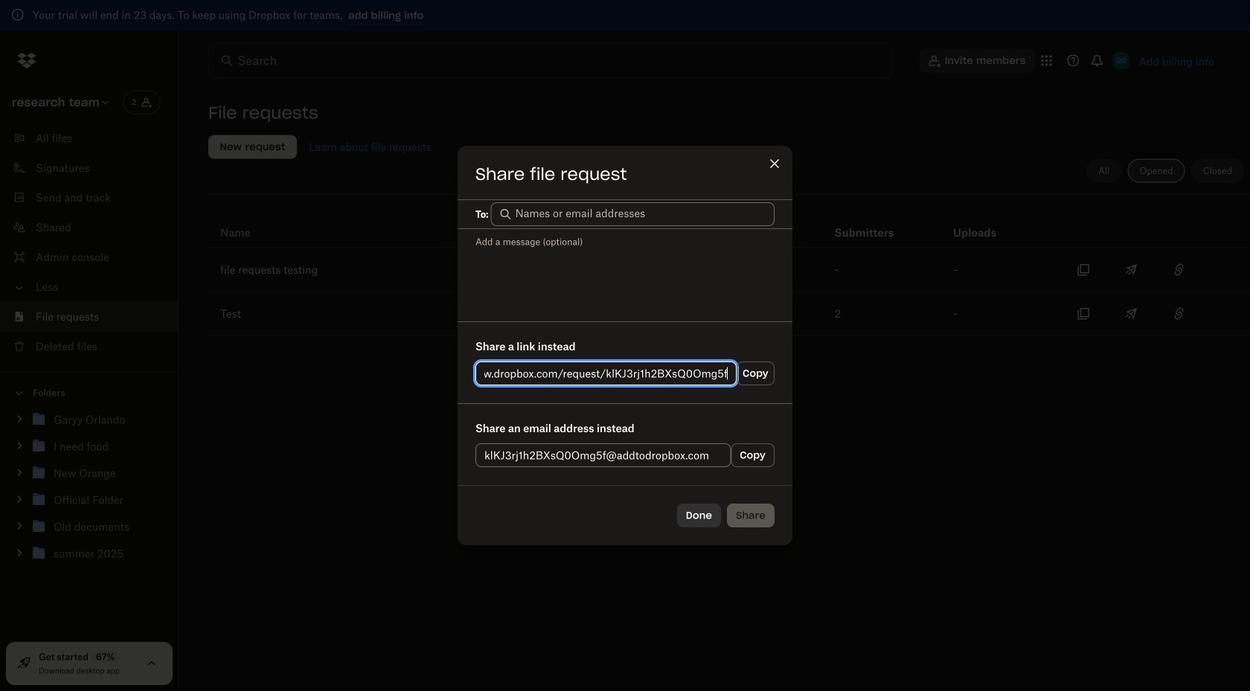 Task type: vqa. For each thing, say whether or not it's contained in the screenshot.
1st row from the top
yes



Task type: locate. For each thing, give the bounding box(es) containing it.
2 send email image from the top
[[1123, 305, 1141, 323]]

copy email image for send email image associated with 2nd copy link image from the bottom
[[1076, 261, 1094, 279]]

2 copy link image from the top
[[1171, 305, 1189, 323]]

1 vertical spatial copy link image
[[1171, 305, 1189, 323]]

row
[[208, 200, 1251, 248], [208, 248, 1251, 292], [208, 292, 1251, 336]]

dropbox image
[[12, 46, 42, 76]]

0 vertical spatial send email image
[[1123, 261, 1141, 279]]

Contact input text field
[[516, 205, 768, 221]]

Add a message (optional) text field
[[458, 229, 793, 319]]

0 vertical spatial copy link image
[[1171, 261, 1189, 279]]

copy link image
[[1171, 261, 1189, 279], [1171, 305, 1189, 323]]

1 copy email image from the top
[[1076, 261, 1094, 279]]

table
[[208, 200, 1251, 336]]

None text field
[[485, 366, 728, 382]]

list item
[[0, 302, 179, 332]]

row group
[[208, 248, 1251, 336]]

copy email image
[[1076, 261, 1094, 279], [1076, 305, 1094, 323]]

0 vertical spatial copy email image
[[1076, 261, 1094, 279]]

2 horizontal spatial column header
[[954, 206, 1013, 242]]

group
[[0, 404, 179, 579]]

send email image
[[1123, 261, 1141, 279], [1123, 305, 1141, 323]]

1 send email image from the top
[[1123, 261, 1141, 279]]

dialog
[[458, 146, 793, 546]]

1 horizontal spatial column header
[[835, 206, 895, 242]]

less image
[[12, 281, 27, 296]]

alert
[[0, 0, 1251, 31]]

send email image for 2nd copy link image
[[1123, 305, 1141, 323]]

send email image for 2nd copy link image from the bottom
[[1123, 261, 1141, 279]]

0 horizontal spatial column header
[[657, 206, 746, 242]]

list
[[0, 114, 179, 372]]

2 copy email image from the top
[[1076, 305, 1094, 323]]

3 column header from the left
[[954, 206, 1013, 242]]

cell
[[467, 248, 645, 291], [1203, 248, 1251, 291], [1203, 292, 1251, 335]]

1 column header from the left
[[657, 206, 746, 242]]

column header
[[657, 206, 746, 242], [835, 206, 895, 242], [954, 206, 1013, 242]]

1 vertical spatial send email image
[[1123, 305, 1141, 323]]

1 vertical spatial copy email image
[[1076, 305, 1094, 323]]

None text field
[[485, 447, 722, 464]]



Task type: describe. For each thing, give the bounding box(es) containing it.
copy email image for send email image for 2nd copy link image
[[1076, 305, 1094, 323]]

1 row from the top
[[208, 200, 1251, 248]]

2 column header from the left
[[835, 206, 895, 242]]

2 row from the top
[[208, 248, 1251, 292]]

1 copy link image from the top
[[1171, 261, 1189, 279]]

3 row from the top
[[208, 292, 1251, 336]]



